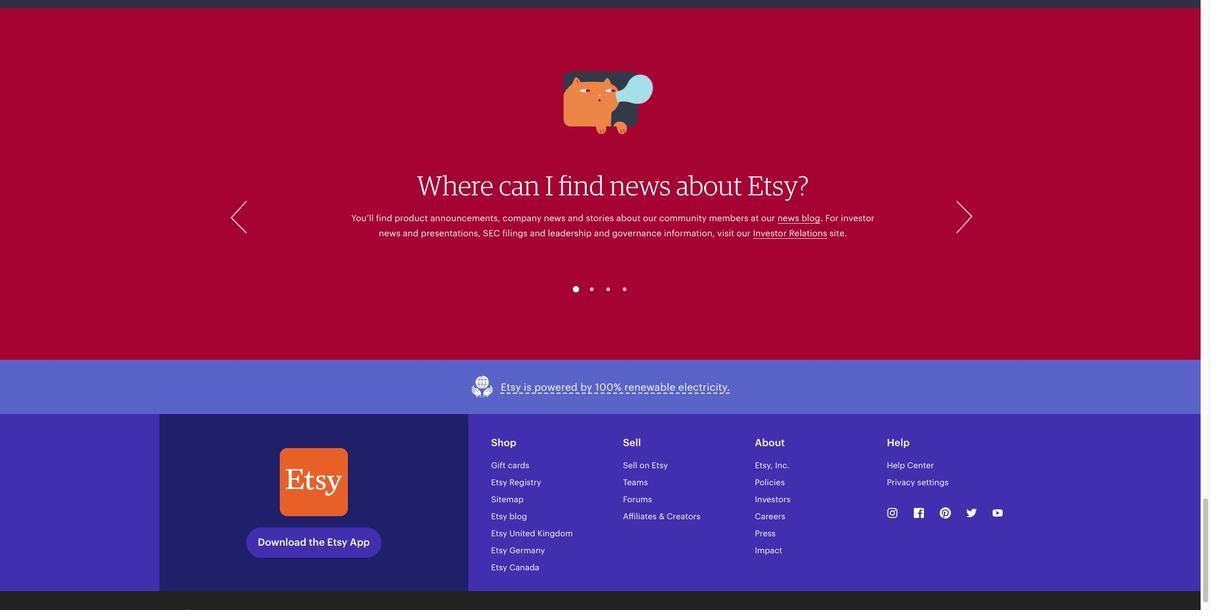 Task type: describe. For each thing, give the bounding box(es) containing it.
by
[[581, 381, 593, 393]]

news up leadership
[[544, 213, 566, 223]]

affiliates & creators
[[623, 512, 701, 522]]

news inside . for investor news and presentations, sec filings and leadership and governance information, visit our
[[379, 228, 401, 238]]

and down 'stories'
[[594, 228, 610, 238]]

1 vertical spatial find
[[376, 213, 392, 223]]

etsy for etsy united kingdom
[[491, 529, 507, 539]]

gift cards link
[[491, 461, 530, 471]]

help for help center
[[887, 461, 906, 471]]

relations
[[789, 228, 828, 238]]

100%
[[595, 381, 622, 393]]

product
[[395, 213, 428, 223]]

2 horizontal spatial our
[[762, 213, 776, 223]]

where can i find news about etsy?
[[417, 169, 809, 202]]

is
[[524, 381, 532, 393]]

help center
[[887, 461, 935, 471]]

information,
[[664, 228, 715, 238]]

0 horizontal spatial about
[[617, 213, 641, 223]]

privacy settings link
[[887, 478, 949, 488]]

help for help
[[887, 437, 910, 449]]

etsy, inc. link
[[755, 461, 790, 471]]

community
[[660, 213, 707, 223]]

news up investor relations link
[[778, 213, 800, 223]]

investor
[[841, 213, 875, 223]]

and down company
[[530, 228, 546, 238]]

for
[[826, 213, 839, 223]]

press
[[755, 529, 776, 539]]

gift
[[491, 461, 506, 471]]

etsy united kingdom link
[[491, 529, 573, 539]]

sell on etsy link
[[623, 461, 668, 471]]

etsy for etsy blog
[[491, 512, 507, 522]]

policies
[[755, 478, 785, 488]]

governance
[[612, 228, 662, 238]]

visit
[[718, 228, 735, 238]]

download
[[258, 537, 307, 549]]

united
[[510, 529, 536, 539]]

privacy settings
[[887, 478, 949, 488]]

etsy,
[[755, 461, 773, 471]]

download the etsy app link
[[247, 528, 381, 558]]

sitemap link
[[491, 495, 524, 505]]

center
[[908, 461, 935, 471]]

stories
[[586, 213, 614, 223]]

our inside . for investor news and presentations, sec filings and leadership and governance information, visit our
[[737, 228, 751, 238]]

etsy canada
[[491, 563, 540, 573]]

renewable
[[625, 381, 676, 393]]

forums link
[[623, 495, 652, 505]]

registry
[[510, 478, 542, 488]]

&
[[659, 512, 665, 522]]

etsy right on
[[652, 461, 668, 471]]

settings
[[918, 478, 949, 488]]

privacy
[[887, 478, 916, 488]]

presentations,
[[421, 228, 481, 238]]

etsy blog link
[[491, 512, 527, 522]]

. for investor news and presentations, sec filings and leadership and governance information, visit our
[[379, 213, 875, 238]]

etsy is powered by 100% renewable electricity. button
[[471, 375, 730, 399]]

careers
[[755, 512, 786, 522]]

leadership
[[548, 228, 592, 238]]

shop
[[491, 437, 517, 449]]

1 vertical spatial blog
[[510, 512, 527, 522]]

sitemap
[[491, 495, 524, 505]]

sec
[[483, 228, 500, 238]]

etsy right the
[[327, 537, 348, 549]]

investor
[[753, 228, 787, 238]]

teams link
[[623, 478, 648, 488]]

members
[[709, 213, 749, 223]]

etsy united kingdom
[[491, 529, 573, 539]]

careers link
[[755, 512, 786, 522]]

site.
[[830, 228, 847, 238]]



Task type: locate. For each thing, give the bounding box(es) containing it.
about up members
[[677, 169, 743, 202]]

gift cards
[[491, 461, 530, 471]]

sell for sell on etsy
[[623, 461, 638, 471]]

where
[[417, 169, 494, 202]]

i
[[545, 169, 554, 202]]

find
[[559, 169, 605, 202], [376, 213, 392, 223]]

etsy down "etsy blog" link
[[491, 529, 507, 539]]

news
[[610, 169, 671, 202], [544, 213, 566, 223], [778, 213, 800, 223], [379, 228, 401, 238]]

germany
[[510, 546, 545, 556]]

etsy for etsy is powered by 100% renewable electricity.
[[501, 381, 521, 393]]

sell for sell
[[623, 437, 641, 449]]

find right 'you'll' in the top left of the page
[[376, 213, 392, 223]]

investors
[[755, 495, 791, 505]]

1 sell from the top
[[623, 437, 641, 449]]

impact link
[[755, 546, 783, 556]]

0 horizontal spatial find
[[376, 213, 392, 223]]

etsy?
[[748, 169, 809, 202]]

blog up the relations in the right top of the page
[[802, 213, 821, 223]]

2 help from the top
[[887, 461, 906, 471]]

the
[[309, 537, 325, 549]]

affiliates & creators link
[[623, 512, 701, 522]]

news up . for investor news and presentations, sec filings and leadership and governance information, visit our
[[610, 169, 671, 202]]

policies link
[[755, 478, 785, 488]]

sell on etsy
[[623, 461, 668, 471]]

filings
[[503, 228, 528, 238]]

impact
[[755, 546, 783, 556]]

help center link
[[887, 461, 935, 471]]

etsy
[[501, 381, 521, 393], [652, 461, 668, 471], [491, 478, 507, 488], [491, 512, 507, 522], [491, 529, 507, 539], [327, 537, 348, 549], [491, 546, 507, 556], [491, 563, 507, 573]]

news down product at the left of page
[[379, 228, 401, 238]]

etsy blog
[[491, 512, 527, 522]]

about
[[755, 437, 785, 449]]

etsy is powered by 100% renewable electricity.
[[501, 381, 730, 393]]

0 vertical spatial blog
[[802, 213, 821, 223]]

and down product at the left of page
[[403, 228, 419, 238]]

etsy down sitemap
[[491, 512, 507, 522]]

group
[[222, 287, 979, 293]]

1 vertical spatial help
[[887, 461, 906, 471]]

cards
[[508, 461, 530, 471]]

etsy up etsy canada link
[[491, 546, 507, 556]]

electricity.
[[679, 381, 730, 393]]

affiliates
[[623, 512, 657, 522]]

blog
[[802, 213, 821, 223], [510, 512, 527, 522]]

news blog link
[[778, 213, 821, 224]]

etsy germany link
[[491, 546, 545, 556]]

etsy, inc.
[[755, 461, 790, 471]]

and
[[568, 213, 584, 223], [403, 228, 419, 238], [530, 228, 546, 238], [594, 228, 610, 238]]

0 vertical spatial help
[[887, 437, 910, 449]]

sell left on
[[623, 461, 638, 471]]

canada
[[510, 563, 540, 573]]

company
[[503, 213, 542, 223]]

sell up on
[[623, 437, 641, 449]]

1 horizontal spatial our
[[737, 228, 751, 238]]

inc.
[[775, 461, 790, 471]]

powered
[[535, 381, 578, 393]]

help up help center
[[887, 437, 910, 449]]

etsy left canada
[[491, 563, 507, 573]]

investor relations site.
[[753, 228, 847, 238]]

can
[[499, 169, 540, 202]]

1 horizontal spatial find
[[559, 169, 605, 202]]

etsy for etsy registry
[[491, 478, 507, 488]]

at
[[751, 213, 759, 223]]

etsy germany
[[491, 546, 545, 556]]

our right at
[[762, 213, 776, 223]]

creators
[[667, 512, 701, 522]]

sell
[[623, 437, 641, 449], [623, 461, 638, 471]]

.
[[821, 213, 823, 223]]

etsy down gift
[[491, 478, 507, 488]]

1 help from the top
[[887, 437, 910, 449]]

0 vertical spatial about
[[677, 169, 743, 202]]

app
[[350, 537, 370, 549]]

you'll
[[351, 213, 374, 223]]

announcements,
[[430, 213, 501, 223]]

etsy for etsy germany
[[491, 546, 507, 556]]

kingdom
[[538, 529, 573, 539]]

etsy canada link
[[491, 563, 540, 573]]

find right i
[[559, 169, 605, 202]]

1 horizontal spatial blog
[[802, 213, 821, 223]]

press link
[[755, 529, 776, 539]]

about
[[677, 169, 743, 202], [617, 213, 641, 223]]

etsy for etsy canada
[[491, 563, 507, 573]]

about up governance
[[617, 213, 641, 223]]

download the etsy app
[[258, 537, 370, 549]]

our right the 'visit'
[[737, 228, 751, 238]]

etsy registry
[[491, 478, 542, 488]]

0 vertical spatial sell
[[623, 437, 641, 449]]

1 vertical spatial sell
[[623, 461, 638, 471]]

our
[[643, 213, 657, 223], [762, 213, 776, 223], [737, 228, 751, 238]]

teams
[[623, 478, 648, 488]]

investors link
[[755, 495, 791, 505]]

forums
[[623, 495, 652, 505]]

0 horizontal spatial blog
[[510, 512, 527, 522]]

etsy inside button
[[501, 381, 521, 393]]

etsy left is
[[501, 381, 521, 393]]

help up privacy
[[887, 461, 906, 471]]

our up governance
[[643, 213, 657, 223]]

on
[[640, 461, 650, 471]]

0 horizontal spatial our
[[643, 213, 657, 223]]

1 horizontal spatial about
[[677, 169, 743, 202]]

and up leadership
[[568, 213, 584, 223]]

etsy registry link
[[491, 478, 542, 488]]

blog up united
[[510, 512, 527, 522]]

2 sell from the top
[[623, 461, 638, 471]]

help
[[887, 437, 910, 449], [887, 461, 906, 471]]

you'll find product announcements, company news and stories about our community members at our news blog
[[351, 213, 821, 223]]

1 vertical spatial about
[[617, 213, 641, 223]]

0 vertical spatial find
[[559, 169, 605, 202]]

investor relations link
[[753, 228, 828, 239]]



Task type: vqa. For each thing, say whether or not it's contained in the screenshot.
100% on the bottom
yes



